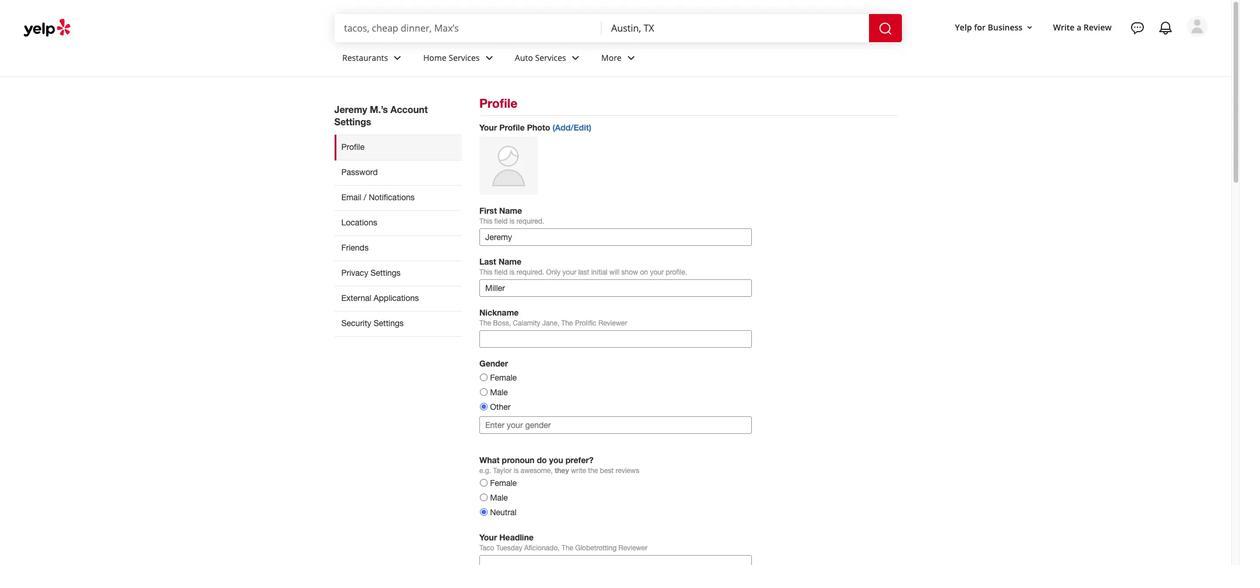 Task type: vqa. For each thing, say whether or not it's contained in the screenshot.
Reviewer within the Nickname The Boss, Calamity Jane, The Prolific Reviewer
yes



Task type: locate. For each thing, give the bounding box(es) containing it.
external
[[341, 294, 371, 303]]

male right male option
[[490, 493, 508, 503]]

security settings link
[[334, 311, 462, 337]]

2 this from the top
[[479, 268, 492, 277]]

is
[[509, 217, 515, 226], [509, 268, 515, 277], [514, 467, 519, 475]]

Enter your gender text field
[[479, 417, 752, 434]]

required. for first
[[517, 217, 544, 226]]

female down taylor at the left bottom of the page
[[490, 479, 517, 488]]

business categories element
[[333, 42, 1208, 76]]

best
[[600, 467, 614, 475]]

female down gender
[[490, 373, 517, 383]]

1 horizontal spatial services
[[535, 52, 566, 63]]

required. inside first name this field is required.
[[517, 217, 544, 226]]

initial
[[591, 268, 607, 277]]

male up other
[[490, 388, 508, 397]]

Find text field
[[344, 22, 592, 35]]

1 vertical spatial reviewer
[[618, 544, 647, 553]]

is inside what pronoun do you prefer? e.g. taylor is awesome, they write the best reviews
[[514, 467, 519, 475]]

1 vertical spatial required.
[[517, 268, 544, 277]]

None search field
[[335, 14, 904, 42]]

24 chevron down v2 image right more
[[624, 51, 638, 65]]

2 vertical spatial settings
[[374, 319, 404, 328]]

reviewer
[[598, 319, 627, 328], [618, 544, 647, 553]]

Female radio
[[480, 374, 488, 382], [480, 479, 488, 487]]

1 vertical spatial this
[[479, 268, 492, 277]]

1 horizontal spatial 24 chevron down v2 image
[[624, 51, 638, 65]]

name right first
[[499, 206, 522, 216]]

globetrotting
[[575, 544, 617, 553]]

1 vertical spatial your
[[479, 533, 497, 543]]

your inside your headline taco tuesday aficionado, the globetrotting reviewer
[[479, 533, 497, 543]]

2 none field from the left
[[611, 22, 860, 35]]

profile up the your profile photo (add/edit)
[[479, 96, 517, 111]]

24 chevron down v2 image left auto
[[482, 51, 496, 65]]

0 horizontal spatial services
[[449, 52, 480, 63]]

the right jane,
[[561, 319, 573, 328]]

services right auto
[[535, 52, 566, 63]]

1 horizontal spatial none field
[[611, 22, 860, 35]]

Male radio
[[480, 389, 488, 396]]

0 vertical spatial required.
[[517, 217, 544, 226]]

settings up external applications
[[371, 268, 401, 278]]

is inside last name this field is required. only your last initial will show on your profile.
[[509, 268, 515, 277]]

settings down applications
[[374, 319, 404, 328]]

24 chevron down v2 image inside auto services link
[[568, 51, 583, 65]]

reviewer for headline
[[618, 544, 647, 553]]

0 vertical spatial your
[[479, 122, 497, 132]]

the inside your headline taco tuesday aficionado, the globetrotting reviewer
[[562, 544, 573, 553]]

1 vertical spatial profile
[[499, 122, 525, 132]]

reviewer inside "nickname the boss, calamity jane, the prolific reviewer"
[[598, 319, 627, 328]]

name right last
[[499, 257, 521, 267]]

home services link
[[414, 42, 505, 76]]

more link
[[592, 42, 647, 76]]

1 your from the top
[[479, 122, 497, 132]]

24 chevron down v2 image
[[482, 51, 496, 65], [624, 51, 638, 65]]

is for first
[[509, 217, 515, 226]]

do
[[537, 455, 547, 465]]

reviews
[[616, 467, 639, 475]]

your for your profile photo (add/edit)
[[479, 122, 497, 132]]

business
[[988, 21, 1023, 33]]

female radio up male radio
[[480, 374, 488, 382]]

prolific
[[575, 319, 596, 328]]

your left last
[[562, 268, 576, 277]]

1 vertical spatial field
[[494, 268, 508, 277]]

none field up home services link
[[344, 22, 592, 35]]

what
[[479, 455, 500, 465]]

2 male from the top
[[490, 493, 508, 503]]

24 chevron down v2 image right auto services
[[568, 51, 583, 65]]

male for male option
[[490, 493, 508, 503]]

2 24 chevron down v2 image from the left
[[624, 51, 638, 65]]

1 none field from the left
[[344, 22, 592, 35]]

1 female from the top
[[490, 373, 517, 383]]

Nickname text field
[[479, 331, 752, 348]]

2 24 chevron down v2 image from the left
[[568, 51, 583, 65]]

review
[[1084, 21, 1112, 33]]

name inside first name this field is required.
[[499, 206, 522, 216]]

email / notifications
[[341, 193, 415, 202]]

your for your headline taco tuesday aficionado, the globetrotting reviewer
[[479, 533, 497, 543]]

name inside last name this field is required. only your last initial will show on your profile.
[[499, 257, 521, 267]]

none field up "business categories" element
[[611, 22, 860, 35]]

auto services
[[515, 52, 566, 63]]

1 vertical spatial is
[[509, 268, 515, 277]]

Near text field
[[611, 22, 860, 35]]

yelp for business
[[955, 21, 1023, 33]]

settings down jeremy
[[334, 116, 371, 127]]

24 chevron down v2 image for restaurants
[[390, 51, 405, 65]]

settings
[[334, 116, 371, 127], [371, 268, 401, 278], [374, 319, 404, 328]]

is for last
[[509, 268, 515, 277]]

2 field from the top
[[494, 268, 508, 277]]

the
[[588, 467, 598, 475]]

none field near
[[611, 22, 860, 35]]

jeremy m. image
[[1187, 16, 1208, 37]]

required. for last
[[517, 268, 544, 277]]

settings for security
[[374, 319, 404, 328]]

settings for privacy
[[371, 268, 401, 278]]

auto
[[515, 52, 533, 63]]

2 your from the top
[[479, 533, 497, 543]]

this for first
[[479, 217, 492, 226]]

name
[[499, 206, 522, 216], [499, 257, 521, 267]]

this down last
[[479, 268, 492, 277]]

messages image
[[1130, 21, 1145, 35]]

0 horizontal spatial 24 chevron down v2 image
[[482, 51, 496, 65]]

1 horizontal spatial your
[[650, 268, 664, 277]]

1 horizontal spatial 24 chevron down v2 image
[[568, 51, 583, 65]]

1 24 chevron down v2 image from the left
[[390, 51, 405, 65]]

male for male radio
[[490, 388, 508, 397]]

female
[[490, 373, 517, 383], [490, 479, 517, 488]]

1 vertical spatial male
[[490, 493, 508, 503]]

they
[[555, 467, 569, 475]]

0 horizontal spatial none field
[[344, 22, 592, 35]]

1 vertical spatial name
[[499, 257, 521, 267]]

your up taco
[[479, 533, 497, 543]]

field
[[494, 217, 508, 226], [494, 268, 508, 277]]

24 chevron down v2 image for more
[[624, 51, 638, 65]]

notifications image
[[1159, 21, 1173, 35]]

24 chevron down v2 image inside home services link
[[482, 51, 496, 65]]

other
[[490, 403, 511, 412]]

24 chevron down v2 image inside restaurants link
[[390, 51, 405, 65]]

the
[[479, 319, 491, 328], [561, 319, 573, 328], [562, 544, 573, 553]]

0 vertical spatial female radio
[[480, 374, 488, 382]]

2 your from the left
[[650, 268, 664, 277]]

your right on
[[650, 268, 664, 277]]

this for last
[[479, 268, 492, 277]]

your
[[479, 122, 497, 132], [479, 533, 497, 543]]

0 vertical spatial settings
[[334, 116, 371, 127]]

None field
[[344, 22, 592, 35], [611, 22, 860, 35]]

field down first
[[494, 217, 508, 226]]

privacy settings link
[[334, 261, 462, 286]]

0 vertical spatial name
[[499, 206, 522, 216]]

0 vertical spatial this
[[479, 217, 492, 226]]

external applications
[[341, 294, 419, 303]]

write a review
[[1053, 21, 1112, 33]]

field inside first name this field is required.
[[494, 217, 508, 226]]

name for last
[[499, 257, 521, 267]]

field down last
[[494, 268, 508, 277]]

reviewer up nickname text box
[[598, 319, 627, 328]]

profile.
[[666, 268, 687, 277]]

0 horizontal spatial 24 chevron down v2 image
[[390, 51, 405, 65]]

1 this from the top
[[479, 217, 492, 226]]

0 vertical spatial is
[[509, 217, 515, 226]]

reviewer inside your headline taco tuesday aficionado, the globetrotting reviewer
[[618, 544, 647, 553]]

reviewer up your headline text box at the bottom of page
[[618, 544, 647, 553]]

1 vertical spatial female radio
[[480, 479, 488, 487]]

field for first
[[494, 217, 508, 226]]

2 services from the left
[[535, 52, 566, 63]]

1 vertical spatial female
[[490, 479, 517, 488]]

aficionado,
[[524, 544, 560, 553]]

0 vertical spatial male
[[490, 388, 508, 397]]

1 vertical spatial settings
[[371, 268, 401, 278]]

boss,
[[493, 319, 511, 328]]

required. inside last name this field is required. only your last initial will show on your profile.
[[517, 268, 544, 277]]

24 chevron down v2 image inside more link
[[624, 51, 638, 65]]

0 vertical spatial reviewer
[[598, 319, 627, 328]]

jane,
[[542, 319, 559, 328]]

last name this field is required. only your last initial will show on your profile.
[[479, 257, 687, 277]]

password
[[341, 168, 378, 177]]

2 required. from the top
[[517, 268, 544, 277]]

your
[[562, 268, 576, 277], [650, 268, 664, 277]]

locations
[[341, 218, 377, 227]]

First Name text field
[[479, 229, 752, 246]]

first
[[479, 206, 497, 216]]

privacy
[[341, 268, 368, 278]]

Male radio
[[480, 494, 488, 502]]

1 services from the left
[[449, 52, 480, 63]]

female radio down e.g.
[[480, 479, 488, 487]]

0 horizontal spatial your
[[562, 268, 576, 277]]

home
[[423, 52, 447, 63]]

1 male from the top
[[490, 388, 508, 397]]

security settings
[[341, 319, 404, 328]]

this inside first name this field is required.
[[479, 217, 492, 226]]

the for headline
[[562, 544, 573, 553]]

2 vertical spatial is
[[514, 467, 519, 475]]

services
[[449, 52, 480, 63], [535, 52, 566, 63]]

services right home at the top left of page
[[449, 52, 480, 63]]

is inside first name this field is required.
[[509, 217, 515, 226]]

profile up password
[[341, 142, 364, 152]]

1 your from the left
[[562, 268, 576, 277]]

profile left photo
[[499, 122, 525, 132]]

this
[[479, 217, 492, 226], [479, 268, 492, 277]]

24 chevron down v2 image
[[390, 51, 405, 65], [568, 51, 583, 65]]

field inside last name this field is required. only your last initial will show on your profile.
[[494, 268, 508, 277]]

this inside last name this field is required. only your last initial will show on your profile.
[[479, 268, 492, 277]]

your left photo
[[479, 122, 497, 132]]

1 female radio from the top
[[480, 374, 488, 382]]

the right aficionado,
[[562, 544, 573, 553]]

0 vertical spatial female
[[490, 373, 517, 383]]

1 field from the top
[[494, 217, 508, 226]]

1 required. from the top
[[517, 217, 544, 226]]

24 chevron down v2 image right the restaurants
[[390, 51, 405, 65]]

this down first
[[479, 217, 492, 226]]

profile
[[479, 96, 517, 111], [499, 122, 525, 132], [341, 142, 364, 152]]

male
[[490, 388, 508, 397], [490, 493, 508, 503]]

1 24 chevron down v2 image from the left
[[482, 51, 496, 65]]

0 vertical spatial field
[[494, 217, 508, 226]]

will
[[609, 268, 619, 277]]

friends link
[[334, 236, 462, 261]]



Task type: describe. For each thing, give the bounding box(es) containing it.
taylor
[[493, 467, 512, 475]]

friends
[[341, 243, 369, 253]]

search image
[[878, 21, 893, 36]]

email / notifications link
[[334, 185, 462, 210]]

only
[[546, 268, 561, 277]]

services for auto services
[[535, 52, 566, 63]]

24 chevron down v2 image for auto services
[[568, 51, 583, 65]]

Your Headline text field
[[479, 556, 752, 566]]

nickname the boss, calamity jane, the prolific reviewer
[[479, 308, 627, 328]]

field for last
[[494, 268, 508, 277]]

first name this field is required.
[[479, 206, 544, 226]]

external applications link
[[334, 286, 462, 311]]

a
[[1077, 21, 1082, 33]]

on
[[640, 268, 648, 277]]

name for first
[[499, 206, 522, 216]]

last
[[578, 268, 589, 277]]

your headline taco tuesday aficionado, the globetrotting reviewer
[[479, 533, 647, 553]]

taco
[[479, 544, 494, 553]]

notifications
[[369, 193, 415, 202]]

awesome,
[[521, 467, 553, 475]]

yelp
[[955, 21, 972, 33]]

e.g.
[[479, 467, 491, 475]]

yelp for business button
[[950, 17, 1039, 38]]

security
[[341, 319, 371, 328]]

prefer?
[[566, 455, 594, 465]]

jeremy
[[334, 104, 367, 115]]

profile link
[[334, 135, 462, 160]]

neutral
[[490, 508, 516, 517]]

photo
[[527, 122, 550, 132]]

home services
[[423, 52, 480, 63]]

nickname
[[479, 308, 519, 318]]

for
[[974, 21, 986, 33]]

user actions element
[[946, 15, 1224, 87]]

applications
[[374, 294, 419, 303]]

the left boss,
[[479, 319, 491, 328]]

show
[[621, 268, 638, 277]]

calamity
[[513, 319, 540, 328]]

account
[[390, 104, 428, 115]]

m.'s
[[370, 104, 388, 115]]

16 chevron down v2 image
[[1025, 23, 1034, 32]]

email
[[341, 193, 361, 202]]

2 female from the top
[[490, 479, 517, 488]]

Last Name text field
[[479, 280, 752, 297]]

headline
[[499, 533, 534, 543]]

restaurants link
[[333, 42, 414, 76]]

write a review link
[[1048, 17, 1116, 38]]

2 female radio from the top
[[480, 479, 488, 487]]

what pronoun do you prefer? e.g. taylor is awesome, they write the best reviews
[[479, 455, 639, 475]]

locations link
[[334, 210, 462, 236]]

0 vertical spatial profile
[[479, 96, 517, 111]]

24 chevron down v2 image for home services
[[482, 51, 496, 65]]

write
[[1053, 21, 1075, 33]]

services for home services
[[449, 52, 480, 63]]

2 vertical spatial profile
[[341, 142, 364, 152]]

gender
[[479, 359, 508, 369]]

the for the
[[561, 319, 573, 328]]

last
[[479, 257, 496, 267]]

Other radio
[[480, 403, 488, 411]]

password link
[[334, 160, 462, 185]]

more
[[601, 52, 622, 63]]

/
[[364, 193, 366, 202]]

Neutral radio
[[480, 509, 488, 516]]

(add/edit)
[[552, 122, 591, 132]]

none field find
[[344, 22, 592, 35]]

privacy settings
[[341, 268, 401, 278]]

pronoun
[[502, 455, 535, 465]]

write
[[571, 467, 586, 475]]

tuesday
[[496, 544, 522, 553]]

reviewer for the
[[598, 319, 627, 328]]

restaurants
[[342, 52, 388, 63]]

auto services link
[[505, 42, 592, 76]]

(add/edit) link
[[552, 122, 591, 132]]

settings inside jeremy m.'s account settings
[[334, 116, 371, 127]]

jeremy m.'s account settings
[[334, 104, 428, 127]]

you
[[549, 455, 563, 465]]

your profile photo (add/edit)
[[479, 122, 591, 132]]



